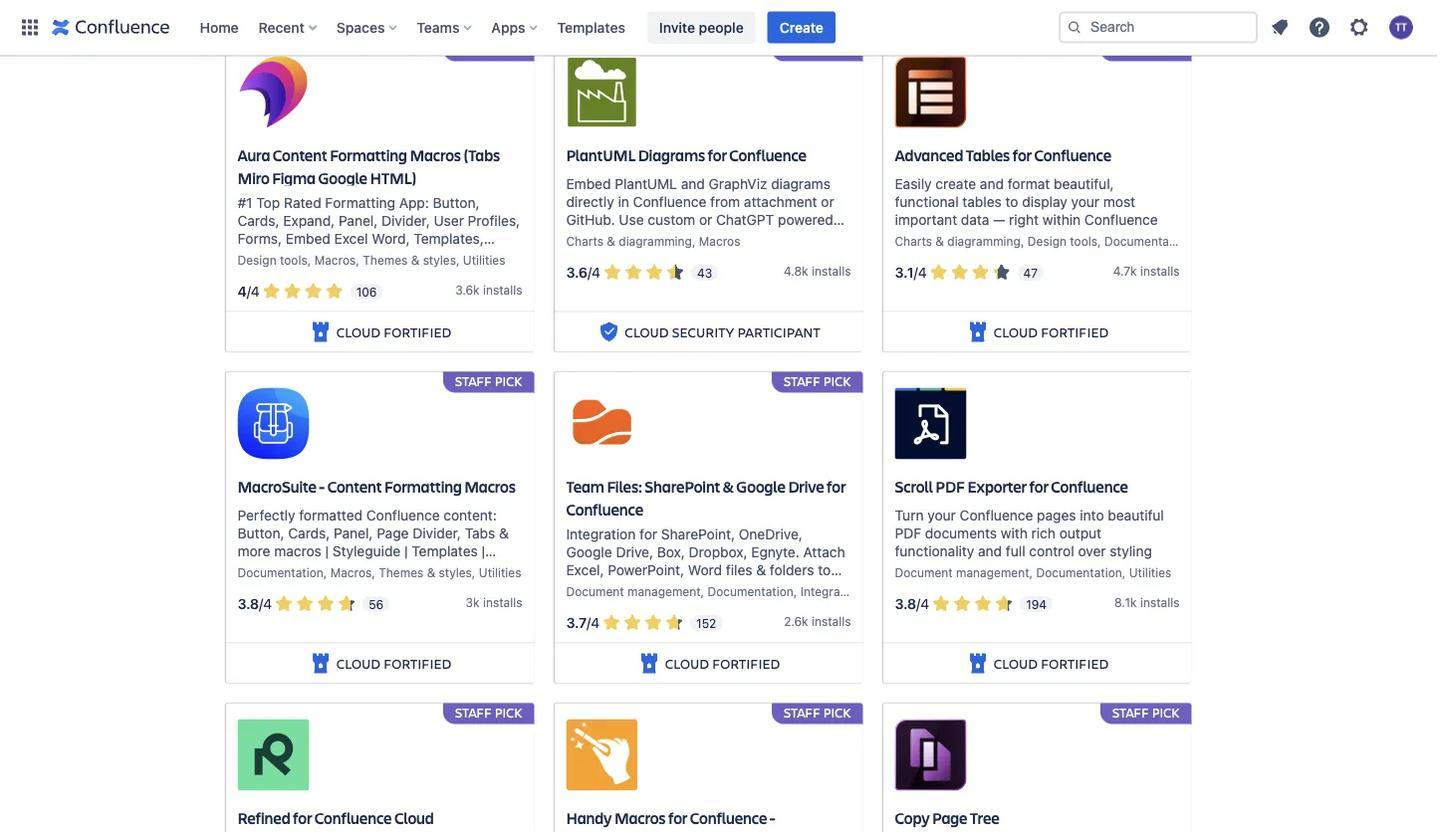 Task type: describe. For each thing, give the bounding box(es) containing it.
confluence right refined at the left of the page
[[315, 808, 392, 829]]

for right exporter
[[1029, 476, 1049, 497]]

within
[[1043, 211, 1081, 228]]

3.7
[[566, 615, 587, 631]]

0 vertical spatial styles
[[423, 253, 456, 267]]

for inside integration for sharepoint, onedrive, google drive, box, dropbox, egnyte. attach excel, powerpoint, word files & folders to pages
[[640, 526, 657, 542]]

s for aura content formatting macros (tabs miro figma google html)
[[516, 283, 522, 297]]

user
[[434, 212, 464, 229]]

3.6k
[[455, 283, 480, 297]]

google inside aura content formatting macros (tabs miro figma google html)
[[318, 167, 367, 188]]

into
[[1080, 507, 1104, 523]]

aura content formatting macros (tabs miro figma google html)
[[238, 145, 500, 188]]

refined
[[238, 808, 290, 829]]

cloud fortified for formatting
[[336, 654, 451, 673]]

templates,
[[414, 230, 484, 247]]

perfectly
[[238, 507, 295, 523]]

4 for scroll pdf exporter for confluence
[[921, 596, 929, 612]]

—
[[993, 211, 1005, 228]]

1 vertical spatial tools
[[280, 253, 308, 267]]

profiles,
[[468, 212, 520, 229]]

macros down chatgpt
[[699, 234, 740, 248]]

people
[[699, 19, 744, 35]]

important
[[895, 211, 957, 228]]

cloud for sharepoint
[[665, 654, 709, 673]]

documentation inside turn your confluence pages into beautiful pdf documents with rich output functionality and full control over styling document management , documentation , utilities
[[1036, 566, 1122, 580]]

confluence up beautiful,
[[1034, 145, 1112, 166]]

search image
[[1067, 19, 1083, 35]]

install for macrosuite - content formatting macros
[[483, 596, 516, 610]]

cloud for content
[[336, 654, 380, 673]]

expand,
[[283, 212, 335, 229]]

chatgpt
[[716, 211, 774, 228]]

charts inside easily create and format beautiful, functional tables to display your most important data — right within confluence charts & diagramming , design tools , documentation
[[895, 234, 932, 248]]

aura
[[238, 145, 270, 166]]

copy page tree link
[[883, 704, 1192, 834]]

and inside handy macros for confluence - formatting and interactive ui
[[646, 831, 672, 834]]

3.6 / 4
[[566, 264, 601, 281]]

functional
[[895, 193, 959, 210]]

cloud fortified for &
[[665, 654, 780, 673]]

3k
[[466, 596, 480, 610]]

macros
[[274, 543, 322, 559]]

3.8 / 4 for scroll
[[895, 596, 929, 612]]

create link
[[768, 11, 835, 43]]

beautiful,
[[1054, 175, 1114, 192]]

content inside aura content formatting macros (tabs miro figma google html)
[[273, 145, 327, 166]]

use
[[619, 211, 644, 228]]

4.7k install s
[[1113, 264, 1180, 278]]

, down the templates, on the top left of page
[[456, 253, 460, 267]]

, down control
[[1029, 566, 1033, 580]]

1 horizontal spatial cloud
[[625, 323, 669, 341]]

diagramming inside easily create and format beautiful, functional tables to display your most important data — right within confluence charts & diagramming , design tools , documentation
[[947, 234, 1021, 248]]

43
[[697, 266, 712, 280]]

macros down excel
[[314, 253, 356, 267]]

0 vertical spatial -
[[319, 476, 325, 497]]

and inside turn your confluence pages into beautiful pdf documents with rich output functionality and full control over styling document management , documentation , utilities
[[978, 543, 1002, 559]]

staff pick for team files: sharepoint & google drive for confluence
[[784, 373, 851, 390]]

& inside easily create and format beautiful, functional tables to display your most important data — right within confluence charts & diagramming , design tools , documentation
[[936, 234, 944, 248]]

confluence inside easily create and format beautiful, functional tables to display your most important data — right within confluence charts & diagramming , design tools , documentation
[[1085, 211, 1158, 228]]

cloud for formatting
[[336, 323, 380, 341]]

for inside the team files: sharepoint & google drive for confluence
[[827, 476, 846, 497]]

teams button
[[411, 11, 479, 43]]

8.1k
[[1115, 596, 1137, 610]]

for right refined at the left of the page
[[293, 808, 312, 829]]

cloud fortified down '194'
[[994, 654, 1109, 673]]

easily
[[895, 175, 932, 192]]

tables
[[962, 193, 1002, 210]]

confluence inside the perfectly formatted confluence content: button, cards, panel, page divider, tabs & more macros | styleguide | templates | library
[[366, 507, 440, 523]]

staff for copy page tree
[[1113, 704, 1149, 721]]

utilities inside turn your confluence pages into beautiful pdf documents with rich output functionality and full control over styling document management , documentation , utilities
[[1129, 566, 1172, 580]]

documentation inside easily create and format beautiful, functional tables to display your most important data — right within confluence charts & diagramming , design tools , documentation
[[1105, 234, 1190, 248]]

cards, inside #1 top rated formatting app: button, cards, expand, panel, divider, user profiles, forms, embed excel word, templates, karma pro
[[238, 212, 279, 229]]

confluence inside the team files: sharepoint & google drive for confluence
[[566, 499, 643, 520]]

banner containing home
[[0, 0, 1437, 56]]

& inside integration for sharepoint, onedrive, google drive, box, dropbox, egnyte. attach excel, powerpoint, word files & folders to pages
[[756, 562, 766, 578]]

staff pick for aura content formatting macros (tabs miro figma google html)
[[455, 41, 522, 58]]

47
[[1023, 266, 1038, 280]]

8.1k install s
[[1115, 596, 1180, 610]]

macros inside handy macros for confluence - formatting and interactive ui
[[614, 808, 666, 829]]

3.7 / 4
[[566, 615, 600, 631]]

3.8 for scroll
[[895, 596, 916, 612]]

documentation down files
[[708, 585, 794, 599]]

3k install s
[[466, 596, 522, 610]]

cloud security participant
[[625, 323, 820, 341]]

from
[[710, 193, 740, 210]]

templates inside the perfectly formatted confluence content: button, cards, panel, page divider, tabs & more macros | styleguide | templates | library
[[412, 543, 478, 559]]

functionality
[[895, 543, 974, 559]]

embed inside #1 top rated formatting app: button, cards, expand, panel, divider, user profiles, forms, embed excel word, templates, karma pro
[[286, 230, 330, 247]]

- inside handy macros for confluence - formatting and interactive ui
[[770, 808, 775, 829]]

pick for copy page tree
[[1152, 704, 1180, 721]]

directly
[[566, 193, 614, 210]]

formatting inside handy macros for confluence - formatting and interactive ui
[[566, 831, 644, 834]]

2.6k install s
[[784, 615, 851, 629]]

install for plantuml diagrams for confluence
[[812, 264, 845, 278]]

, up 3k
[[472, 566, 475, 580]]

/ for aura content formatting macros (tabs miro figma google html)
[[247, 283, 251, 300]]

sharepoint,
[[661, 526, 735, 542]]

teams
[[417, 19, 460, 35]]

drive
[[788, 476, 824, 497]]

to inside integration for sharepoint, onedrive, google drive, box, dropbox, egnyte. attach excel, powerpoint, word files & folders to pages
[[818, 562, 831, 578]]

staff pick for macrosuite - content formatting macros
[[455, 373, 522, 390]]

cloud down '194'
[[994, 654, 1038, 673]]

1 vertical spatial document
[[566, 585, 624, 599]]

output
[[1059, 525, 1102, 541]]

document management , documentation , integrations
[[566, 585, 868, 599]]

utilities up 3.6k install s
[[463, 253, 505, 267]]

3.1
[[895, 264, 914, 281]]

attach
[[803, 544, 845, 560]]

plantuml diagrams for confluence
[[566, 145, 807, 166]]

confluence up graphviz
[[729, 145, 807, 166]]

, down styleguide
[[372, 566, 375, 580]]

3 | from the left
[[482, 543, 485, 559]]

word
[[688, 562, 722, 578]]

staff pick for plantuml diagrams for confluence
[[784, 41, 851, 58]]

/ for team files: sharepoint & google drive for confluence
[[587, 615, 591, 631]]

copy page tree image
[[895, 720, 967, 791]]

team files: sharepoint & google drive for confluence
[[566, 476, 846, 520]]

formatted
[[299, 507, 363, 523]]

invite
[[659, 19, 695, 35]]

scroll pdf exporter for confluence
[[895, 476, 1128, 497]]

/ for advanced tables for confluence
[[914, 264, 918, 281]]

divider, inside #1 top rated formatting app: button, cards, expand, panel, divider, user profiles, forms, embed excel word, templates, karma pro
[[381, 212, 430, 229]]

install for scroll pdf exporter for confluence
[[1140, 596, 1173, 610]]

pick for handy macros for confluence - formatting and interactive ui
[[823, 704, 851, 721]]

3.8 / 4 for macrosuite
[[238, 596, 272, 612]]

button, inside the perfectly formatted confluence content: button, cards, panel, page divider, tabs & more macros | styleguide | templates | library
[[238, 525, 284, 541]]

design tools , macros , themes & styles , utilities
[[238, 253, 505, 267]]

management inside turn your confluence pages into beautiful pdf documents with rich output functionality and full control over styling document management , documentation , utilities
[[956, 566, 1029, 580]]

with
[[1001, 525, 1028, 541]]

0 horizontal spatial cloud
[[394, 808, 434, 829]]

staff pick for handy macros for confluence - formatting and interactive ui
[[784, 704, 851, 721]]

invite people button
[[647, 11, 756, 43]]

rated
[[284, 194, 321, 211]]

, down the right
[[1021, 234, 1024, 248]]

perfectly formatted confluence content: button, cards, panel, page divider, tabs & more macros | styleguide | templates | library
[[238, 507, 509, 577]]

documentation , macros , themes & styles , utilities
[[238, 566, 521, 580]]

install for advanced tables for confluence
[[1140, 264, 1173, 278]]

4 / 4
[[238, 283, 260, 300]]

/ for macrosuite - content formatting macros
[[259, 596, 263, 612]]

html)
[[370, 167, 417, 188]]

in
[[618, 193, 629, 210]]

4 for advanced tables for confluence
[[918, 264, 927, 281]]

1 horizontal spatial pdf
[[935, 476, 965, 497]]

exporter
[[968, 476, 1027, 497]]

integration for sharepoint, onedrive, google drive, box, dropbox, egnyte. attach excel, powerpoint, word files & folders to pages
[[566, 526, 845, 596]]

copy page tree
[[895, 808, 1000, 829]]

design inside easily create and format beautiful, functional tables to display your most important data — right within confluence charts & diagramming , design tools , documentation
[[1028, 234, 1067, 248]]

s for plantuml diagrams for confluence
[[845, 264, 851, 278]]

home
[[200, 19, 239, 35]]

pages inside integration for sharepoint, onedrive, google drive, box, dropbox, egnyte. attach excel, powerpoint, word files & folders to pages
[[566, 580, 605, 596]]

templates inside global element
[[557, 19, 625, 35]]

, down the folders on the right of page
[[794, 585, 797, 599]]

rich
[[1031, 525, 1056, 541]]

4 for macrosuite - content formatting macros
[[263, 596, 272, 612]]

for inside handy macros for confluence - formatting and interactive ui
[[668, 808, 687, 829]]

create
[[780, 19, 824, 35]]

diagrams
[[638, 145, 705, 166]]

attachment
[[744, 193, 817, 210]]

macrosuite
[[238, 476, 317, 497]]

over
[[1078, 543, 1106, 559]]

macros up content:
[[464, 476, 516, 497]]

advanced
[[895, 145, 963, 166]]

templates
[[566, 229, 630, 246]]

utilities up 3k install s
[[479, 566, 521, 580]]

3.1 / 4
[[895, 264, 927, 281]]

cloud for for
[[994, 323, 1038, 341]]

0 horizontal spatial cloud fortified app badge image
[[309, 652, 332, 676]]

2 horizontal spatial cloud fortified app badge image
[[966, 652, 990, 676]]

control
[[1029, 543, 1074, 559]]

aura content formatting macros (tabs miro figma google html) image
[[238, 56, 309, 128]]

1 | from the left
[[325, 543, 329, 559]]

right
[[1009, 211, 1039, 228]]

button, inside #1 top rated formatting app: button, cards, expand, panel, divider, user profiles, forms, embed excel word, templates, karma pro
[[433, 194, 480, 211]]

team files: sharepoint & google drive for confluence image
[[566, 388, 638, 460]]

refined for confluence cloud image
[[238, 720, 309, 791]]

staff for handy macros for confluence - formatting and interactive ui
[[784, 704, 820, 721]]

confluence inside handy macros for confluence - formatting and interactive ui
[[690, 808, 767, 829]]

1 vertical spatial themes
[[379, 566, 424, 580]]

figma
[[272, 167, 316, 188]]

pdf inside turn your confluence pages into beautiful pdf documents with rich output functionality and full control over styling document management , documentation , utilities
[[895, 525, 921, 541]]

page inside the perfectly formatted confluence content: button, cards, panel, page divider, tabs & more macros | styleguide | templates | library
[[377, 525, 409, 541]]

install for team files: sharepoint & google drive for confluence
[[812, 615, 845, 629]]

0 horizontal spatial management
[[628, 585, 701, 599]]

confluence inside turn your confluence pages into beautiful pdf documents with rich output functionality and full control over styling document management , documentation , utilities
[[960, 507, 1033, 523]]

cloud fortified app badge image for for
[[637, 652, 661, 676]]

s for team files: sharepoint & google drive for confluence
[[845, 615, 851, 629]]



Task type: locate. For each thing, give the bounding box(es) containing it.
Search field
[[1059, 11, 1258, 43]]

cards, inside the perfectly formatted confluence content: button, cards, panel, page divider, tabs & more macros | styleguide | templates | library
[[288, 525, 330, 541]]

and left interactive
[[646, 831, 672, 834]]

excel,
[[566, 562, 604, 578]]

0 vertical spatial pages
[[1037, 507, 1076, 523]]

3.8 down functionality
[[895, 596, 916, 612]]

or
[[821, 193, 834, 210], [699, 211, 712, 228]]

display
[[1022, 193, 1067, 210]]

your inside turn your confluence pages into beautiful pdf documents with rich output functionality and full control over styling document management , documentation , utilities
[[928, 507, 956, 523]]

divider, down app:
[[381, 212, 430, 229]]

and down plantuml diagrams for confluence on the top
[[681, 175, 705, 192]]

3.8 / 4
[[238, 596, 272, 612], [895, 596, 929, 612]]

1 horizontal spatial cloud fortified app badge image
[[637, 0, 661, 13]]

4 for aura content formatting macros (tabs miro figma google html)
[[251, 283, 260, 300]]

divider, down content:
[[413, 525, 461, 541]]

cloud down "106"
[[336, 323, 380, 341]]

macrosuite - content formatting macros
[[238, 476, 516, 497]]

2 horizontal spatial |
[[482, 543, 485, 559]]

staff pick for copy page tree
[[1113, 704, 1180, 721]]

,
[[692, 234, 696, 248], [1021, 234, 1024, 248], [1098, 234, 1101, 248], [308, 253, 311, 267], [356, 253, 359, 267], [456, 253, 460, 267], [323, 566, 327, 580], [372, 566, 375, 580], [472, 566, 475, 580], [1029, 566, 1033, 580], [1122, 566, 1126, 580], [701, 585, 704, 599], [794, 585, 797, 599]]

pdf right the scroll
[[935, 476, 965, 497]]

confluence up into at bottom right
[[1051, 476, 1128, 497]]

2 diagramming from the left
[[947, 234, 1021, 248]]

for up drive,
[[640, 526, 657, 542]]

cloud fortified app badge image
[[309, 320, 332, 344], [966, 320, 990, 344], [637, 652, 661, 676]]

0 vertical spatial panel,
[[339, 212, 378, 229]]

panel, inside #1 top rated formatting app: button, cards, expand, panel, divider, user profiles, forms, embed excel word, templates, karma pro
[[339, 212, 378, 229]]

staff for aura content formatting macros (tabs miro figma google html)
[[455, 41, 492, 58]]

fortified for confluence
[[1041, 323, 1109, 341]]

install right 4.7k
[[1140, 264, 1173, 278]]

embed plantuml and graphviz diagrams directly in confluence from attachment or github. use custom or chatgpt powered templates
[[566, 175, 834, 246]]

0 horizontal spatial -
[[319, 476, 325, 497]]

, down formatted
[[323, 566, 327, 580]]

s right 3k
[[516, 596, 522, 610]]

0 horizontal spatial embed
[[286, 230, 330, 247]]

styles up 3k
[[439, 566, 472, 580]]

1 vertical spatial styles
[[439, 566, 472, 580]]

pages inside turn your confluence pages into beautiful pdf documents with rich output functionality and full control over styling document management , documentation , utilities
[[1037, 507, 1076, 523]]

tools down within
[[1070, 234, 1098, 248]]

1 vertical spatial cloud
[[394, 808, 434, 829]]

formatting down handy
[[566, 831, 644, 834]]

1 horizontal spatial 3.8 / 4
[[895, 596, 929, 612]]

1 horizontal spatial document
[[895, 566, 953, 580]]

pick for aura content formatting macros (tabs miro figma google html)
[[495, 41, 522, 58]]

install right 3k
[[483, 596, 516, 610]]

google for team files: sharepoint & google drive for confluence
[[736, 476, 786, 497]]

fortified for formatting
[[384, 654, 451, 673]]

1 vertical spatial divider,
[[413, 525, 461, 541]]

3.8 / 4 down functionality
[[895, 596, 929, 612]]

charts & diagramming , macros
[[566, 234, 740, 248]]

3.8 for macrosuite
[[238, 596, 259, 612]]

confluence inside embed plantuml and graphviz diagrams directly in confluence from attachment or github. use custom or chatgpt powered templates
[[633, 193, 706, 210]]

0 vertical spatial management
[[956, 566, 1029, 580]]

1 horizontal spatial templates
[[557, 19, 625, 35]]

2 3.8 / 4 from the left
[[895, 596, 929, 612]]

button, up user at the top left of page
[[433, 194, 480, 211]]

diagramming down data
[[947, 234, 1021, 248]]

staff for team files: sharepoint & google drive for confluence
[[784, 373, 820, 390]]

4.8k install s
[[784, 264, 851, 278]]

powerpoint,
[[608, 562, 684, 578]]

beautiful
[[1108, 507, 1164, 523]]

and left full
[[978, 543, 1002, 559]]

2 vertical spatial google
[[566, 544, 612, 560]]

management down full
[[956, 566, 1029, 580]]

0 horizontal spatial cloud fortified app badge image
[[309, 320, 332, 344]]

apps button
[[485, 11, 545, 43]]

install for aura content formatting macros (tabs miro figma google html)
[[483, 283, 516, 297]]

excel
[[334, 230, 368, 247]]

files:
[[607, 476, 642, 497]]

0 vertical spatial plantuml
[[566, 145, 636, 166]]

1 horizontal spatial 3.8
[[895, 596, 916, 612]]

macros right handy
[[614, 808, 666, 829]]

charts down "github."
[[566, 234, 604, 248]]

1 horizontal spatial |
[[404, 543, 408, 559]]

1 vertical spatial your
[[928, 507, 956, 523]]

cloud fortified for confluence
[[994, 323, 1109, 341]]

56
[[369, 597, 384, 611]]

macrosuite - content formatting macros image
[[238, 388, 309, 460]]

0 vertical spatial cards,
[[238, 212, 279, 229]]

scroll pdf exporter for confluence image
[[895, 388, 967, 460]]

recent
[[259, 19, 305, 35]]

, down beautiful,
[[1098, 234, 1101, 248]]

and up tables
[[980, 175, 1004, 192]]

refined for confluence cloud link
[[226, 704, 534, 834]]

tools right karma in the left of the page
[[280, 253, 308, 267]]

confluence down macrosuite - content formatting macros
[[366, 507, 440, 523]]

194
[[1026, 597, 1047, 611]]

staff for macrosuite - content formatting macros
[[455, 373, 492, 390]]

google for integration for sharepoint, onedrive, google drive, box, dropbox, egnyte. attach excel, powerpoint, word files & folders to pages
[[566, 544, 612, 560]]

confluence image
[[52, 15, 170, 39], [52, 15, 170, 39]]

participant
[[737, 323, 820, 341]]

miro
[[238, 167, 270, 188]]

for up format
[[1013, 145, 1032, 166]]

1 horizontal spatial -
[[770, 808, 775, 829]]

1 horizontal spatial diagramming
[[947, 234, 1021, 248]]

embed down expand,
[[286, 230, 330, 247]]

formatting inside aura content formatting macros (tabs miro figma google html)
[[330, 145, 407, 166]]

staff for refined for confluence cloud
[[455, 704, 492, 721]]

cards, up forms,
[[238, 212, 279, 229]]

page
[[377, 525, 409, 541], [932, 808, 967, 829]]

s right 4.7k
[[1173, 264, 1180, 278]]

0 horizontal spatial to
[[818, 562, 831, 578]]

, down styling
[[1122, 566, 1126, 580]]

0 horizontal spatial templates
[[412, 543, 478, 559]]

0 vertical spatial embed
[[566, 175, 611, 192]]

cloud
[[625, 323, 669, 341], [394, 808, 434, 829]]

1 vertical spatial google
[[736, 476, 786, 497]]

your profile and preferences image
[[1389, 15, 1413, 39]]

pick for plantuml diagrams for confluence
[[823, 41, 851, 58]]

powered
[[778, 211, 833, 228]]

google up excel,
[[566, 544, 612, 560]]

confluence up custom
[[633, 193, 706, 210]]

1 vertical spatial management
[[628, 585, 701, 599]]

s for macrosuite - content formatting macros
[[516, 596, 522, 610]]

pick for macrosuite - content formatting macros
[[495, 373, 522, 390]]

0 horizontal spatial cards,
[[238, 212, 279, 229]]

templates
[[557, 19, 625, 35], [412, 543, 478, 559]]

copy
[[895, 808, 930, 829]]

0 horizontal spatial tools
[[280, 253, 308, 267]]

0 vertical spatial your
[[1071, 193, 1100, 210]]

/ down excel,
[[587, 615, 591, 631]]

settings icon image
[[1348, 15, 1371, 39]]

1 vertical spatial templates
[[412, 543, 478, 559]]

1 vertical spatial page
[[932, 808, 967, 829]]

macros down styleguide
[[330, 566, 372, 580]]

or up powered
[[821, 193, 834, 210]]

0 horizontal spatial your
[[928, 507, 956, 523]]

documentation
[[1105, 234, 1190, 248], [238, 566, 323, 580], [1036, 566, 1122, 580], [708, 585, 794, 599]]

google up rated
[[318, 167, 367, 188]]

1 horizontal spatial tools
[[1070, 234, 1098, 248]]

onedrive,
[[739, 526, 803, 542]]

4 for plantuml diagrams for confluence
[[592, 264, 601, 281]]

2 charts from the left
[[895, 234, 932, 248]]

embed inside embed plantuml and graphviz diagrams directly in confluence from attachment or github. use custom or chatgpt powered templates
[[566, 175, 611, 192]]

pick for team files: sharepoint & google drive for confluence
[[823, 373, 851, 390]]

confluence down most
[[1085, 211, 1158, 228]]

diagramming down custom
[[619, 234, 692, 248]]

library
[[238, 561, 282, 577]]

1 vertical spatial -
[[770, 808, 775, 829]]

0 horizontal spatial 3.8 / 4
[[238, 596, 272, 612]]

3.8 / 4 down library
[[238, 596, 272, 612]]

cloud fortified app badge image for figma
[[309, 320, 332, 344]]

advanced tables for confluence image
[[895, 56, 967, 128]]

handy macros for confluence - formatting and interactive ui
[[566, 808, 775, 834]]

plantuml inside embed plantuml and graphviz diagrams directly in confluence from attachment or github. use custom or chatgpt powered templates
[[615, 175, 677, 192]]

0 horizontal spatial |
[[325, 543, 329, 559]]

1 horizontal spatial button,
[[433, 194, 480, 211]]

formatting inside #1 top rated formatting app: button, cards, expand, panel, divider, user profiles, forms, embed excel word, templates, karma pro
[[325, 194, 395, 211]]

or down 'from'
[[699, 211, 712, 228]]

1 vertical spatial to
[[818, 562, 831, 578]]

cloud down 56
[[336, 654, 380, 673]]

staff pick for advanced tables for confluence
[[1113, 41, 1180, 58]]

plantuml
[[566, 145, 636, 166], [615, 175, 677, 192]]

1 vertical spatial button,
[[238, 525, 284, 541]]

0 horizontal spatial google
[[318, 167, 367, 188]]

pick for advanced tables for confluence
[[1152, 41, 1180, 58]]

document inside turn your confluence pages into beautiful pdf documents with rich output functionality and full control over styling document management , documentation , utilities
[[895, 566, 953, 580]]

content up formatted
[[327, 476, 382, 497]]

1 horizontal spatial your
[[1071, 193, 1100, 210]]

most
[[1103, 193, 1135, 210]]

, down custom
[[692, 234, 696, 248]]

0 vertical spatial divider,
[[381, 212, 430, 229]]

documentation up 4.7k install s at the top right of the page
[[1105, 234, 1190, 248]]

apps
[[491, 19, 525, 35]]

cloud down 47
[[994, 323, 1038, 341]]

/ down library
[[259, 596, 263, 612]]

s down integrations
[[845, 615, 851, 629]]

formatting up html)
[[330, 145, 407, 166]]

and
[[681, 175, 705, 192], [980, 175, 1004, 192], [978, 543, 1002, 559], [646, 831, 672, 834]]

1 horizontal spatial cloud fortified app badge image
[[637, 652, 661, 676]]

divider, inside the perfectly formatted confluence content: button, cards, panel, page divider, tabs & more macros | styleguide | templates | library
[[413, 525, 461, 541]]

diagramming
[[619, 234, 692, 248], [947, 234, 1021, 248]]

documentation down 'macros'
[[238, 566, 323, 580]]

documents
[[925, 525, 997, 541]]

1 horizontal spatial charts
[[895, 234, 932, 248]]

, down the word
[[701, 585, 704, 599]]

cloud fortified for macros
[[336, 323, 451, 341]]

0 vertical spatial to
[[1005, 193, 1018, 210]]

s for advanced tables for confluence
[[1173, 264, 1180, 278]]

document
[[895, 566, 953, 580], [566, 585, 624, 599]]

0 horizontal spatial 3.8
[[238, 596, 259, 612]]

to up the right
[[1005, 193, 1018, 210]]

fortified for &
[[712, 654, 780, 673]]

tools
[[1070, 234, 1098, 248], [280, 253, 308, 267]]

integration
[[566, 526, 636, 542]]

1 vertical spatial embed
[[286, 230, 330, 247]]

divider,
[[381, 212, 430, 229], [413, 525, 461, 541]]

recent button
[[253, 11, 325, 43]]

styling
[[1110, 543, 1152, 559]]

styleguide
[[333, 543, 401, 559]]

google inside integration for sharepoint, onedrive, google drive, box, dropbox, egnyte. attach excel, powerpoint, word files & folders to pages
[[566, 544, 612, 560]]

2.6k
[[784, 615, 808, 629]]

macros inside aura content formatting macros (tabs miro figma google html)
[[410, 145, 461, 166]]

tabs
[[465, 525, 495, 541]]

2 horizontal spatial google
[[736, 476, 786, 497]]

styles down the templates, on the top left of page
[[423, 253, 456, 267]]

box,
[[657, 544, 685, 560]]

4.7k
[[1113, 264, 1137, 278]]

4.8k
[[784, 264, 808, 278]]

refined for confluence cloud
[[238, 808, 434, 829]]

3.6k install s
[[455, 283, 522, 297]]

global element
[[12, 0, 1055, 55]]

fortified for macros
[[384, 323, 451, 341]]

1 3.8 / 4 from the left
[[238, 596, 272, 612]]

data
[[961, 211, 989, 228]]

design
[[1028, 234, 1067, 248], [238, 253, 277, 267]]

0 vertical spatial tools
[[1070, 234, 1098, 248]]

embed up directly
[[566, 175, 611, 192]]

1 vertical spatial panel,
[[334, 525, 373, 541]]

1 horizontal spatial embed
[[566, 175, 611, 192]]

handy macros for confluence - formatting and interactive ui link
[[554, 704, 863, 834]]

appswitcher icon image
[[18, 15, 42, 39]]

1 3.8 from the left
[[238, 596, 259, 612]]

panel, inside the perfectly formatted confluence content: button, cards, panel, page divider, tabs & more macros | styleguide | templates | library
[[334, 525, 373, 541]]

2 horizontal spatial cloud fortified app badge image
[[966, 320, 990, 344]]

1 vertical spatial plantuml
[[615, 175, 677, 192]]

spaces
[[336, 19, 385, 35]]

tables
[[966, 145, 1010, 166]]

page left tree
[[932, 808, 967, 829]]

turn your confluence pages into beautiful pdf documents with rich output functionality and full control over styling document management , documentation , utilities
[[895, 507, 1172, 580]]

(tabs
[[464, 145, 500, 166]]

0 horizontal spatial charts
[[566, 234, 604, 248]]

panel, up excel
[[339, 212, 378, 229]]

templates down the tabs
[[412, 543, 478, 559]]

content
[[273, 145, 327, 166], [327, 476, 382, 497]]

|
[[325, 543, 329, 559], [404, 543, 408, 559], [482, 543, 485, 559]]

0 vertical spatial button,
[[433, 194, 480, 211]]

| down the tabs
[[482, 543, 485, 559]]

1 vertical spatial pages
[[566, 580, 605, 596]]

0 vertical spatial design
[[1028, 234, 1067, 248]]

1 horizontal spatial page
[[932, 808, 967, 829]]

1 horizontal spatial cards,
[[288, 525, 330, 541]]

1 vertical spatial cards,
[[288, 525, 330, 541]]

charts
[[566, 234, 604, 248], [895, 234, 932, 248]]

4 for team files: sharepoint & google drive for confluence
[[591, 615, 600, 631]]

1 horizontal spatial management
[[956, 566, 1029, 580]]

management down powerpoint,
[[628, 585, 701, 599]]

install down integrations
[[812, 615, 845, 629]]

s right 8.1k
[[1173, 596, 1180, 610]]

1 diagramming from the left
[[619, 234, 692, 248]]

cards, up 'macros'
[[288, 525, 330, 541]]

to inside easily create and format beautiful, functional tables to display your most important data — right within confluence charts & diagramming , design tools , documentation
[[1005, 193, 1018, 210]]

format
[[1008, 175, 1050, 192]]

s for scroll pdf exporter for confluence
[[1173, 596, 1180, 610]]

and inside easily create and format beautiful, functional tables to display your most important data — right within confluence charts & diagramming , design tools , documentation
[[980, 175, 1004, 192]]

0 horizontal spatial or
[[699, 211, 712, 228]]

staff for plantuml diagrams for confluence
[[784, 41, 820, 58]]

cloud fortified down 47
[[994, 323, 1109, 341]]

2 | from the left
[[404, 543, 408, 559]]

0 horizontal spatial pages
[[566, 580, 605, 596]]

0 vertical spatial document
[[895, 566, 953, 580]]

documentation down the over
[[1036, 566, 1122, 580]]

0 vertical spatial pdf
[[935, 476, 965, 497]]

handy macros for confluence - formatting and interactive ui image
[[566, 720, 638, 791]]

1 horizontal spatial or
[[821, 193, 834, 210]]

0 vertical spatial templates
[[557, 19, 625, 35]]

for up graphviz
[[708, 145, 727, 166]]

0 vertical spatial google
[[318, 167, 367, 188]]

0 horizontal spatial diagramming
[[619, 234, 692, 248]]

s right 4.8k
[[845, 264, 851, 278]]

1 horizontal spatial google
[[566, 544, 612, 560]]

diagrams
[[771, 175, 831, 192]]

cloud fortified down the 152
[[665, 654, 780, 673]]

0 vertical spatial themes
[[363, 253, 408, 267]]

design down within
[[1028, 234, 1067, 248]]

plantuml up directly
[[566, 145, 636, 166]]

macros left (tabs at the top of the page
[[410, 145, 461, 166]]

/ for plantuml diagrams for confluence
[[588, 264, 592, 281]]

plantuml diagrams for confluence image
[[566, 56, 638, 128]]

install right 4.8k
[[812, 264, 845, 278]]

dropbox,
[[689, 544, 747, 560]]

1 vertical spatial design
[[238, 253, 277, 267]]

0 vertical spatial or
[[821, 193, 834, 210]]

3.8 down library
[[238, 596, 259, 612]]

staff pick for refined for confluence cloud
[[455, 704, 522, 721]]

1 charts from the left
[[566, 234, 604, 248]]

install right 8.1k
[[1140, 596, 1173, 610]]

banner
[[0, 0, 1437, 56]]

app:
[[399, 194, 429, 211]]

your inside easily create and format beautiful, functional tables to display your most important data — right within confluence charts & diagramming , design tools , documentation
[[1071, 193, 1100, 210]]

google inside the team files: sharepoint & google drive for confluence
[[736, 476, 786, 497]]

document down excel,
[[566, 585, 624, 599]]

integrations
[[800, 585, 868, 599]]

0 horizontal spatial document
[[566, 585, 624, 599]]

& inside the team files: sharepoint & google drive for confluence
[[723, 476, 734, 497]]

0 vertical spatial page
[[377, 525, 409, 541]]

0 horizontal spatial pdf
[[895, 525, 921, 541]]

spaces button
[[330, 11, 405, 43]]

google left drive
[[736, 476, 786, 497]]

tools inside easily create and format beautiful, functional tables to display your most important data — right within confluence charts & diagramming , design tools , documentation
[[1070, 234, 1098, 248]]

pages up "rich"
[[1037, 507, 1076, 523]]

panel, up styleguide
[[334, 525, 373, 541]]

1 horizontal spatial design
[[1028, 234, 1067, 248]]

& inside the perfectly formatted confluence content: button, cards, panel, page divider, tabs & more macros | styleguide | templates | library
[[499, 525, 509, 541]]

1 horizontal spatial pages
[[1037, 507, 1076, 523]]

confluence up integration
[[566, 499, 643, 520]]

and inside embed plantuml and graphviz diagrams directly in confluence from attachment or github. use custom or chatgpt powered templates
[[681, 175, 705, 192]]

graphviz
[[709, 175, 767, 192]]

0 vertical spatial content
[[273, 145, 327, 166]]

pages down excel,
[[566, 580, 605, 596]]

/ for scroll pdf exporter for confluence
[[916, 596, 921, 612]]

your up documents on the bottom of the page
[[928, 507, 956, 523]]

panel,
[[339, 212, 378, 229], [334, 525, 373, 541]]

2 3.8 from the left
[[895, 596, 916, 612]]

karma
[[238, 248, 279, 265]]

1 vertical spatial or
[[699, 211, 712, 228]]

for right drive
[[827, 476, 846, 497]]

/ down functionality
[[916, 596, 921, 612]]

pick for refined for confluence cloud
[[495, 704, 522, 721]]

0 vertical spatial cloud
[[625, 323, 669, 341]]

, right pro
[[308, 253, 311, 267]]

help icon image
[[1308, 15, 1332, 39]]

0 horizontal spatial design
[[238, 253, 277, 267]]

0 horizontal spatial button,
[[238, 525, 284, 541]]

staff for advanced tables for confluence
[[1113, 41, 1149, 58]]

, down excel
[[356, 253, 359, 267]]

cloud fortified app badge image
[[637, 0, 661, 13], [309, 652, 332, 676], [966, 652, 990, 676]]

word,
[[372, 230, 410, 247]]

security
[[672, 323, 734, 341]]

ui
[[751, 831, 766, 834]]

to
[[1005, 193, 1018, 210], [818, 562, 831, 578]]

formatting up content:
[[384, 476, 462, 497]]

106
[[356, 285, 377, 299]]

s
[[845, 264, 851, 278], [1173, 264, 1180, 278], [516, 283, 522, 297], [516, 596, 522, 610], [1173, 596, 1180, 610], [845, 615, 851, 629]]

1 vertical spatial content
[[327, 476, 382, 497]]

notification icon image
[[1268, 15, 1292, 39]]

1 horizontal spatial to
[[1005, 193, 1018, 210]]

tree
[[970, 808, 1000, 829]]

| up documentation , macros , themes & styles , utilities at the left bottom
[[404, 543, 408, 559]]

1 vertical spatial pdf
[[895, 525, 921, 541]]

files
[[726, 562, 752, 578]]

egnyte.
[[751, 544, 800, 560]]

0 horizontal spatial page
[[377, 525, 409, 541]]



Task type: vqa. For each thing, say whether or not it's contained in the screenshot.
the ,
yes



